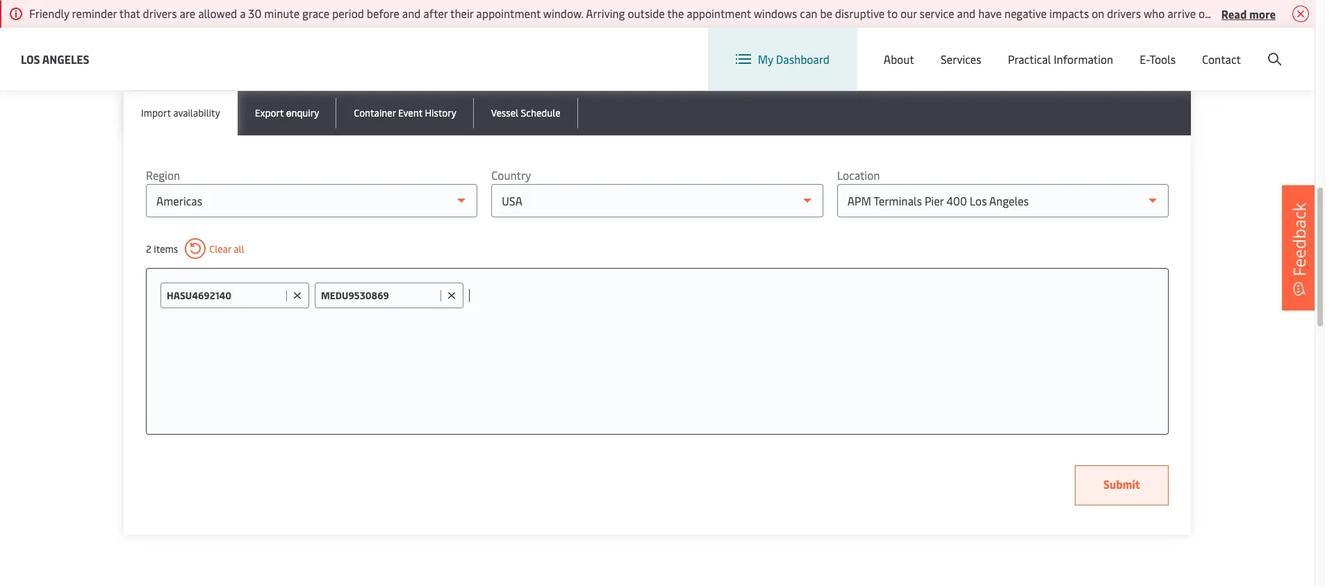 Task type: locate. For each thing, give the bounding box(es) containing it.
1 and from the left
[[402, 6, 421, 21]]

that right more
[[1279, 6, 1300, 21]]

0 horizontal spatial on
[[1092, 6, 1104, 21]]

2 drivers from the left
[[1107, 6, 1141, 21]]

2 on from the left
[[1199, 6, 1211, 21]]

search
[[124, 14, 182, 40]]

drivers left who
[[1107, 6, 1141, 21]]

be
[[820, 6, 833, 21]]

arrive right who
[[1168, 6, 1196, 21]]

vessel schedule button
[[474, 91, 578, 136]]

0 horizontal spatial and
[[402, 6, 421, 21]]

and left the have
[[957, 6, 976, 21]]

information
[[1054, 51, 1114, 67]]

0 horizontal spatial appointment
[[476, 6, 541, 21]]

my dashboard
[[758, 51, 830, 67]]

that right the reminder
[[119, 6, 140, 21]]

on left time. at the right top of the page
[[1199, 6, 1211, 21]]

tab list
[[124, 91, 1191, 136]]

еnquiry
[[286, 106, 319, 120]]

services
[[941, 51, 982, 67]]

before
[[367, 6, 400, 21]]

all
[[234, 242, 244, 255]]

and left after
[[402, 6, 421, 21]]

export еnquiry button
[[238, 91, 337, 136]]

reminder
[[72, 6, 117, 21]]

on
[[1092, 6, 1104, 21], [1199, 6, 1211, 21]]

location
[[960, 40, 1002, 56], [837, 167, 880, 183]]

drivers left are
[[143, 6, 177, 21]]

1 horizontal spatial that
[[1279, 6, 1300, 21]]

0 horizontal spatial arrive
[[1168, 6, 1196, 21]]

0 horizontal spatial drivers
[[143, 6, 177, 21]]

submit button
[[1075, 466, 1169, 506]]

0 horizontal spatial location
[[837, 167, 880, 183]]

e-tools
[[1140, 51, 1176, 67]]

0 horizontal spatial that
[[119, 6, 140, 21]]

are
[[180, 6, 195, 21]]

after
[[424, 6, 448, 21]]

account
[[1248, 41, 1289, 56]]

vessel schedule
[[491, 106, 561, 120]]

arrive right more
[[1303, 6, 1325, 21]]

switch location button
[[902, 40, 1002, 56]]

1 horizontal spatial appointment
[[687, 6, 751, 21]]

1 horizontal spatial on
[[1199, 6, 1211, 21]]

window.
[[543, 6, 584, 21]]

1 horizontal spatial and
[[957, 6, 976, 21]]

my
[[758, 51, 773, 67]]

angeles
[[42, 51, 89, 66]]

feedback
[[1288, 203, 1311, 277]]

container event history button
[[337, 91, 474, 136]]

appointment right their
[[476, 6, 541, 21]]

impacts
[[1050, 6, 1089, 21]]

have
[[978, 6, 1002, 21]]

the
[[667, 6, 684, 21]]

0 vertical spatial location
[[960, 40, 1002, 56]]

vessel
[[491, 106, 519, 120]]

more
[[1249, 6, 1276, 21]]

container event history
[[354, 106, 456, 120]]

items
[[154, 242, 178, 255]]

1 horizontal spatial drivers
[[1107, 6, 1141, 21]]

2 appointment from the left
[[687, 6, 751, 21]]

30
[[248, 6, 262, 21]]

event
[[398, 106, 423, 120]]

appointment right the
[[687, 6, 751, 21]]

tab list containing import availability
[[124, 91, 1191, 136]]

/
[[1206, 41, 1210, 56]]

drivers
[[143, 6, 177, 21], [1107, 6, 1141, 21]]

appointment
[[476, 6, 541, 21], [687, 6, 751, 21]]

time.
[[1214, 6, 1239, 21]]

practical
[[1008, 51, 1051, 67]]

arriving
[[586, 6, 625, 21]]

2 items
[[146, 242, 178, 255]]

who
[[1144, 6, 1165, 21]]

None text field
[[469, 283, 1154, 308], [167, 289, 283, 302], [321, 289, 437, 302], [469, 283, 1154, 308], [167, 289, 283, 302], [321, 289, 437, 302]]

switch location
[[924, 40, 1002, 56]]

1 drivers from the left
[[143, 6, 177, 21]]

friendly reminder that drivers are allowed a 30 minute grace period before and after their appointment window. arriving outside the appointment windows can be disruptive to our service and have negative impacts on drivers who arrive on time. drivers that arrive
[[29, 6, 1325, 21]]

drivers
[[1242, 6, 1276, 21]]

1 that from the left
[[119, 6, 140, 21]]

1 horizontal spatial arrive
[[1303, 6, 1325, 21]]

friendly
[[29, 6, 69, 21]]

practical information
[[1008, 51, 1114, 67]]

import
[[141, 106, 171, 120]]

and
[[402, 6, 421, 21], [957, 6, 976, 21]]

my dashboard button
[[736, 28, 830, 90]]

on right impacts
[[1092, 6, 1104, 21]]

2 arrive from the left
[[1303, 6, 1325, 21]]

that
[[119, 6, 140, 21], [1279, 6, 1300, 21]]

about
[[884, 51, 914, 67]]

read more
[[1222, 6, 1276, 21]]

again
[[186, 14, 233, 40]]



Task type: vqa. For each thing, say whether or not it's contained in the screenshot.
the Global to the top
no



Task type: describe. For each thing, give the bounding box(es) containing it.
export
[[255, 106, 284, 120]]

about button
[[884, 28, 914, 90]]

2
[[146, 242, 151, 255]]

minute
[[264, 6, 300, 21]]

outside
[[628, 6, 665, 21]]

e-
[[1140, 51, 1150, 67]]

tools
[[1150, 51, 1176, 67]]

to
[[887, 6, 898, 21]]

los
[[21, 51, 40, 66]]

period
[[332, 6, 364, 21]]

contact
[[1202, 51, 1241, 67]]

contact button
[[1202, 28, 1241, 90]]

los angeles link
[[21, 50, 89, 68]]

read more button
[[1222, 5, 1276, 22]]

allowed
[[198, 6, 237, 21]]

global
[[1047, 41, 1079, 56]]

feedback button
[[1282, 185, 1317, 311]]

their
[[450, 6, 474, 21]]

practical information button
[[1008, 28, 1114, 90]]

disruptive
[[835, 6, 885, 21]]

read
[[1222, 6, 1247, 21]]

country
[[492, 167, 531, 183]]

clear
[[209, 242, 231, 255]]

services button
[[941, 28, 982, 90]]

2 that from the left
[[1279, 6, 1300, 21]]

menu
[[1082, 41, 1110, 56]]

import availability
[[141, 106, 220, 120]]

service
[[920, 6, 955, 21]]

create
[[1213, 41, 1245, 56]]

login
[[1176, 41, 1203, 56]]

close alert image
[[1293, 6, 1309, 22]]

1 on from the left
[[1092, 6, 1104, 21]]

switch
[[924, 40, 957, 56]]

our
[[901, 6, 917, 21]]

grace
[[302, 6, 330, 21]]

negative
[[1005, 6, 1047, 21]]

windows
[[754, 6, 797, 21]]

export еnquiry
[[255, 106, 319, 120]]

1 arrive from the left
[[1168, 6, 1196, 21]]

1 horizontal spatial location
[[960, 40, 1002, 56]]

submit
[[1104, 477, 1140, 492]]

schedule
[[521, 106, 561, 120]]

2 and from the left
[[957, 6, 976, 21]]

login / create account link
[[1150, 28, 1289, 69]]

import availability button
[[124, 91, 238, 136]]

history
[[425, 106, 456, 120]]

global menu
[[1047, 41, 1110, 56]]

e-tools button
[[1140, 28, 1176, 90]]

1 appointment from the left
[[476, 6, 541, 21]]

global menu button
[[1016, 27, 1124, 69]]

can
[[800, 6, 818, 21]]

dashboard
[[776, 51, 830, 67]]

clear all
[[209, 242, 244, 255]]

availability
[[173, 106, 220, 120]]

container
[[354, 106, 396, 120]]

search again
[[124, 14, 233, 40]]

los angeles
[[21, 51, 89, 66]]

login / create account
[[1176, 41, 1289, 56]]

a
[[240, 6, 246, 21]]

clear all button
[[185, 238, 244, 259]]

region
[[146, 167, 180, 183]]

1 vertical spatial location
[[837, 167, 880, 183]]



